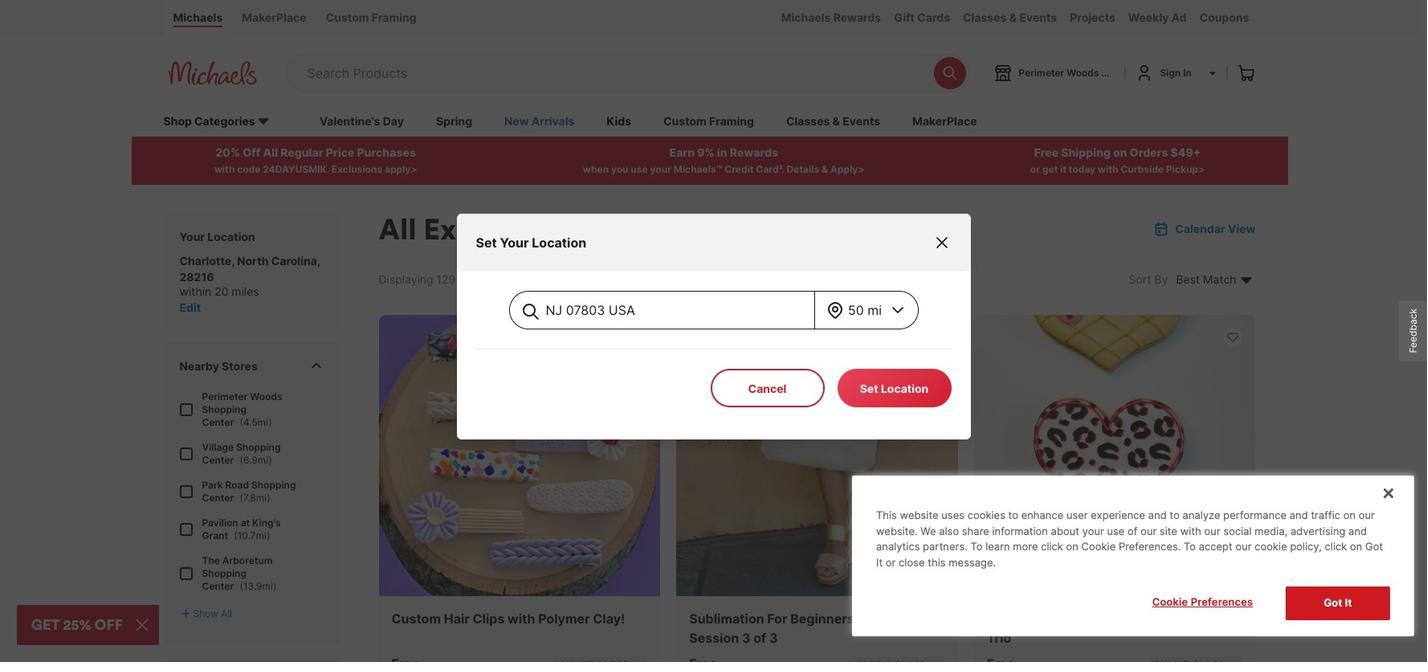 Task type: vqa. For each thing, say whether or not it's contained in the screenshot.
PURCHASES
yes



Task type: describe. For each thing, give the bounding box(es) containing it.
coupons
[[1200, 10, 1250, 24]]

shopping for ( 7.8 mi)
[[252, 479, 296, 491]]

1 horizontal spatial makerplace link
[[913, 113, 978, 131]]

location for set location
[[881, 381, 929, 395]]

24dayusmik.
[[263, 163, 330, 175]]

trio
[[987, 630, 1012, 646]]

miles
[[232, 284, 259, 298]]

use inside this website uses cookies to enhance user experience and to analyze performance and traffic on our website. we also share information about your use of our site with our social media, advertising and analytics partners. to learn more click on cookie preferences. to accept our cookie policy, click on got it or close this message.
[[1108, 525, 1125, 537]]

events for the top classes & events link
[[1020, 10, 1058, 24]]

pavilion at king's grant
[[202, 516, 281, 541]]

6.9
[[243, 454, 258, 466]]

park
[[202, 479, 223, 491]]

website
[[900, 509, 939, 522]]

on right traffic
[[1344, 509, 1357, 522]]

& inside 'sublimation for beginners: q & a session 3 of 3'
[[875, 611, 883, 627]]

, 28216
[[180, 254, 320, 283]]

in
[[717, 145, 728, 159]]

details
[[787, 163, 820, 175]]

categories
[[195, 114, 255, 128]]

0 horizontal spatial your
[[180, 230, 205, 243]]

heartfelt delights: a cookie decorating trio link
[[975, 315, 1256, 662]]

north
[[237, 254, 269, 267]]

set for set your location
[[476, 235, 497, 251]]

gift
[[895, 10, 915, 24]]

tabler image
[[933, 233, 952, 252]]

credit
[[725, 163, 754, 175]]

& inside the earn 9% in rewards when you use your michaels™ credit card³. details & apply>
[[822, 163, 829, 175]]

0 horizontal spatial custom framing
[[326, 10, 417, 24]]

user
[[1067, 509, 1089, 522]]

1 to from the left
[[971, 540, 983, 553]]

1 vertical spatial tabler image
[[180, 608, 192, 620]]

0 horizontal spatial and
[[1149, 509, 1168, 522]]

mi) for ( 4.5 mi)
[[258, 416, 272, 428]]

2 to from the left
[[1184, 540, 1197, 553]]

for
[[768, 611, 788, 627]]

or inside free shipping on orders $49+ or get it today with curbside pickup>
[[1031, 163, 1041, 175]]

shopping inside the village shopping center
[[236, 441, 281, 453]]

site
[[1160, 525, 1178, 537]]

michaels for michaels rewards
[[782, 10, 831, 24]]

2 click from the left
[[1326, 540, 1348, 553]]

129
[[437, 272, 456, 286]]

earn
[[670, 145, 695, 159]]

regular
[[281, 145, 324, 159]]

0 vertical spatial custom framing link
[[316, 0, 426, 35]]

Enter City, State OR ZIP Code field
[[509, 291, 919, 329]]

ad
[[1172, 10, 1187, 24]]

( 6.9 mi)
[[237, 454, 272, 466]]

heart image
[[1227, 331, 1240, 344]]

off
[[243, 145, 261, 159]]

our down social
[[1236, 540, 1252, 553]]

we
[[921, 525, 937, 537]]

mi) for ( 10.7 mi)
[[256, 529, 270, 541]]

it
[[1061, 163, 1067, 175]]

performance
[[1224, 509, 1287, 522]]

shop
[[164, 114, 192, 128]]

stores
[[222, 359, 258, 373]]

classes for leftmost classes & events link
[[787, 114, 830, 128]]

carolina
[[271, 254, 317, 267]]

this
[[928, 556, 946, 569]]

2 vertical spatial custom
[[392, 611, 441, 627]]

7.8
[[243, 492, 256, 504]]

valentine's
[[320, 114, 380, 128]]

preferences.
[[1119, 540, 1182, 553]]

your inside the earn 9% in rewards when you use your michaels™ credit card³. details & apply>
[[651, 163, 672, 175]]

analytics
[[877, 540, 920, 553]]

displaying
[[379, 272, 434, 286]]

cookie preferences button
[[1133, 587, 1274, 619]]

2 horizontal spatial and
[[1349, 525, 1368, 537]]

9%
[[698, 145, 715, 159]]

20
[[215, 284, 229, 298]]

code
[[237, 163, 261, 175]]

2 vertical spatial all
[[221, 607, 232, 619]]

experience
[[1092, 509, 1146, 522]]

got inside button
[[1325, 597, 1343, 609]]

center for ( 4.5 mi)
[[202, 416, 234, 428]]

perimeter woods shopping center inside button
[[1019, 67, 1181, 79]]

( for 4.5
[[240, 416, 243, 428]]

orders
[[1130, 145, 1169, 159]]

mi) for ( 7.8 mi)
[[256, 492, 271, 504]]

center for ( 7.8 mi)
[[202, 492, 234, 504]]

gift cards
[[895, 10, 951, 24]]

nearby stores
[[180, 359, 258, 373]]

1 vertical spatial perimeter woods shopping center
[[202, 390, 282, 428]]

your inside this website uses cookies to enhance user experience and to analyze performance and traffic on our website. we also share information about your use of our site with our social media, advertising and analytics partners. to learn more click on cookie preferences. to accept our cookie policy, click on got it or close this message.
[[1083, 525, 1105, 537]]

projects link
[[1064, 0, 1122, 35]]

or inside this website uses cookies to enhance user experience and to analyze performance and traffic on our website. we also share information about your use of our site with our social media, advertising and analytics partners. to learn more click on cookie preferences. to accept our cookie policy, click on got it or close this message.
[[886, 556, 896, 569]]

message.
[[949, 556, 997, 569]]

mi) for ( 6.9 mi)
[[258, 454, 272, 466]]

framing for topmost "custom framing" link
[[372, 10, 417, 24]]

10.7
[[238, 529, 256, 541]]

( for 10.7
[[234, 529, 238, 541]]

decorating
[[1165, 611, 1235, 627]]

website.
[[877, 525, 918, 537]]

free shipping on orders $49+ or get it today with curbside pickup>
[[1031, 145, 1206, 175]]

valentine's day link
[[320, 113, 404, 131]]

1 to from the left
[[1009, 509, 1019, 522]]

exclusions
[[332, 163, 383, 175]]

experiences
[[424, 210, 590, 247]]

gift cards link
[[888, 0, 957, 35]]

arrivals
[[532, 114, 575, 128]]

this
[[877, 509, 898, 522]]

weekly
[[1129, 10, 1170, 24]]

cancel button
[[711, 369, 825, 407]]

also
[[940, 525, 960, 537]]

king's
[[252, 516, 281, 529]]

traffic
[[1312, 509, 1341, 522]]

,
[[317, 254, 320, 267]]

edit
[[180, 300, 201, 314]]

share
[[963, 525, 990, 537]]

2 horizontal spatial all
[[379, 210, 417, 247]]

1 vertical spatial custom framing link
[[664, 113, 755, 131]]

custom for bottommost "custom framing" link
[[664, 114, 707, 128]]

shopping for ( 4.5 mi)
[[202, 403, 247, 415]]

card³.
[[756, 163, 785, 175]]

perimeter woods shopping center button
[[994, 63, 1181, 83]]

set location button
[[838, 369, 952, 407]]

park road shopping center
[[202, 479, 296, 504]]

our up preferences.
[[1141, 525, 1157, 537]]

cookie
[[1255, 540, 1288, 553]]

spring
[[436, 114, 473, 128]]

new
[[505, 114, 529, 128]]

0 vertical spatial classes & events link
[[957, 0, 1064, 35]]

price
[[326, 145, 355, 159]]

on down the about
[[1067, 540, 1079, 553]]

1 click from the left
[[1042, 540, 1064, 553]]

all inside the 20% off all regular price purchases with code 24dayusmik. exclusions apply>
[[263, 145, 278, 159]]

valentine's day
[[320, 114, 404, 128]]

sort
[[1129, 272, 1152, 286]]

cancel
[[749, 381, 787, 395]]

makerplace for right makerplace link
[[913, 114, 978, 128]]

$49+
[[1171, 145, 1202, 159]]

when
[[583, 163, 609, 175]]

got it
[[1325, 597, 1353, 609]]

new arrivals link
[[505, 113, 575, 131]]

( 10.7 mi)
[[231, 529, 270, 541]]

clay!
[[593, 611, 625, 627]]



Task type: locate. For each thing, give the bounding box(es) containing it.
shopping inside button
[[1102, 67, 1147, 79]]

1 vertical spatial of
[[754, 630, 767, 646]]

classes & events for the top classes & events link
[[964, 10, 1058, 24]]

it down advertising
[[1346, 597, 1353, 609]]

use down experience
[[1108, 525, 1125, 537]]

classes & events link right "cards"
[[957, 0, 1064, 35]]

1 vertical spatial set
[[860, 381, 879, 395]]

of inside 'sublimation for beginners: q & a session 3 of 3'
[[754, 630, 767, 646]]

0 vertical spatial classes & events
[[964, 10, 1058, 24]]

1 vertical spatial makerplace
[[913, 114, 978, 128]]

it down analytics
[[877, 556, 883, 569]]

rewards inside the earn 9% in rewards when you use your michaels™ credit card³. details & apply>
[[730, 145, 779, 159]]

( down pavilion
[[234, 529, 238, 541]]

( 7.8 mi)
[[237, 492, 271, 504]]

0 horizontal spatial tabler image
[[180, 608, 192, 620]]

0 horizontal spatial makerplace
[[242, 10, 307, 24]]

to down share
[[971, 540, 983, 553]]

to left accept
[[1184, 540, 1197, 553]]

on inside free shipping on orders $49+ or get it today with curbside pickup>
[[1114, 145, 1128, 159]]

a inside 'sublimation for beginners: q & a session 3 of 3'
[[886, 611, 896, 627]]

classes & events link up apply> at the top of page
[[787, 113, 881, 131]]

0 vertical spatial perimeter
[[1019, 67, 1065, 79]]

1 horizontal spatial your
[[500, 235, 529, 251]]

1 vertical spatial classes & events link
[[787, 113, 881, 131]]

1 horizontal spatial tabler image
[[308, 358, 324, 374]]

classes & events up apply> at the top of page
[[787, 114, 881, 128]]

q
[[862, 611, 872, 627]]

0 vertical spatial perimeter woods shopping center
[[1019, 67, 1181, 79]]

and up site
[[1149, 509, 1168, 522]]

rewards inside 'link'
[[834, 10, 882, 24]]

got it button
[[1287, 587, 1391, 620]]

use inside the earn 9% in rewards when you use your michaels™ credit card³. details & apply>
[[631, 163, 648, 175]]

all up displaying
[[379, 210, 417, 247]]

with right clips
[[508, 611, 536, 627]]

cookie inside this website uses cookies to enhance user experience and to analyze performance and traffic on our website. we also share information about your use of our site with our social media, advertising and analytics partners. to learn more click on cookie preferences. to accept our cookie policy, click on got it or close this message.
[[1082, 540, 1116, 553]]

delights:
[[1047, 611, 1103, 627]]

1 horizontal spatial classes & events link
[[957, 0, 1064, 35]]

mi) up park road shopping center
[[258, 454, 272, 466]]

makerplace right the michaels link
[[242, 10, 307, 24]]

3 down sublimation
[[743, 630, 751, 646]]

0 horizontal spatial framing
[[372, 10, 417, 24]]

media,
[[1256, 525, 1288, 537]]

michaels link
[[164, 0, 232, 35]]

0 vertical spatial custom
[[326, 10, 369, 24]]

framing for bottommost "custom framing" link
[[710, 114, 755, 128]]

0 vertical spatial rewards
[[834, 10, 882, 24]]

( up the village shopping center
[[240, 416, 243, 428]]

got down advertising
[[1325, 597, 1343, 609]]

0 horizontal spatial got
[[1325, 597, 1343, 609]]

0 horizontal spatial perimeter woods shopping center
[[202, 390, 282, 428]]

mi) down king's
[[256, 529, 270, 541]]

woods up ( 4.5 mi)
[[250, 390, 282, 402]]

20% off all regular price purchases with code 24dayusmik. exclusions apply>
[[214, 145, 418, 175]]

center down the the
[[202, 580, 234, 592]]

hair
[[444, 611, 470, 627]]

shopping down the the
[[202, 567, 247, 579]]

classes up details
[[787, 114, 830, 128]]

1 horizontal spatial michaels
[[782, 10, 831, 24]]

our right traffic
[[1359, 509, 1376, 522]]

0 vertical spatial of
[[1128, 525, 1138, 537]]

framing
[[372, 10, 417, 24], [710, 114, 755, 128]]

set inside button
[[860, 381, 879, 395]]

coupons link
[[1194, 0, 1256, 35]]

on up curbside
[[1114, 145, 1128, 159]]

0 horizontal spatial 3
[[743, 630, 751, 646]]

with inside free shipping on orders $49+ or get it today with curbside pickup>
[[1098, 163, 1119, 175]]

1 3 from the left
[[743, 630, 751, 646]]

makerplace link
[[232, 0, 316, 35], [913, 113, 978, 131]]

village shopping center
[[202, 441, 281, 466]]

cookie
[[1082, 540, 1116, 553], [1153, 596, 1189, 609], [1118, 611, 1163, 627]]

Search Input field
[[307, 55, 926, 91]]

1 horizontal spatial custom framing
[[664, 114, 755, 128]]

it inside button
[[1346, 597, 1353, 609]]

calendar view
[[1176, 222, 1256, 235]]

& right details
[[822, 163, 829, 175]]

0 vertical spatial or
[[1031, 163, 1041, 175]]

1 vertical spatial rewards
[[730, 145, 779, 159]]

of down sublimation
[[754, 630, 767, 646]]

classes & events for leftmost classes & events link
[[787, 114, 881, 128]]

set for set location
[[860, 381, 879, 395]]

center inside the village shopping center
[[202, 454, 234, 466]]

custom for topmost "custom framing" link
[[326, 10, 369, 24]]

0 vertical spatial events
[[1020, 10, 1058, 24]]

2 michaels from the left
[[782, 10, 831, 24]]

custom hair clips with polymer clay!
[[392, 611, 625, 627]]

your down user
[[1083, 525, 1105, 537]]

center down weekly ad link
[[1149, 67, 1181, 79]]

1 horizontal spatial rewards
[[834, 10, 882, 24]]

( down road
[[240, 492, 243, 504]]

2 3 from the left
[[770, 630, 778, 646]]

apply>
[[831, 163, 865, 175]]

0 horizontal spatial a
[[886, 611, 896, 627]]

28216
[[180, 270, 214, 283]]

0 horizontal spatial or
[[886, 556, 896, 569]]

and up advertising
[[1290, 509, 1309, 522]]

0 horizontal spatial classes & events link
[[787, 113, 881, 131]]

1 horizontal spatial perimeter
[[1019, 67, 1065, 79]]

0 vertical spatial it
[[877, 556, 883, 569]]

events left projects
[[1020, 10, 1058, 24]]

cards
[[918, 10, 951, 24]]

michaels for michaels
[[173, 10, 223, 24]]

1 horizontal spatial got
[[1366, 540, 1384, 553]]

sort by
[[1129, 272, 1169, 286]]

tabler image right stores
[[308, 358, 324, 374]]

to up information
[[1009, 509, 1019, 522]]

set your location dialog
[[457, 214, 971, 440]]

with inside the 20% off all regular price purchases with code 24dayusmik. exclusions apply>
[[214, 163, 235, 175]]

with inside this website uses cookies to enhance user experience and to analyze performance and traffic on our website. we also share information about your use of our site with our social media, advertising and analytics partners. to learn more click on cookie preferences. to accept our cookie policy, click on got it or close this message.
[[1181, 525, 1202, 537]]

classes for the top classes & events link
[[964, 10, 1007, 24]]

events for leftmost classes & events link
[[843, 114, 881, 128]]

1 vertical spatial classes
[[787, 114, 830, 128]]

our
[[1359, 509, 1376, 522], [1141, 525, 1157, 537], [1205, 525, 1221, 537], [1236, 540, 1252, 553]]

of
[[1128, 525, 1138, 537], [754, 630, 767, 646]]

perimeter down nearby stores on the bottom of the page
[[202, 390, 248, 402]]

road
[[225, 479, 249, 491]]

2 to from the left
[[1170, 509, 1180, 522]]

arboretum
[[222, 554, 273, 566]]

1 vertical spatial it
[[1346, 597, 1353, 609]]

rewards left gift
[[834, 10, 882, 24]]

purchases
[[357, 145, 416, 159]]

michaels rewards
[[782, 10, 882, 24]]

set location
[[860, 381, 929, 395]]

a inside heartfelt delights: a cookie decorating trio
[[1106, 611, 1115, 627]]

within
[[180, 284, 212, 298]]

a right delights:
[[1106, 611, 1115, 627]]

center inside 'the arboretum shopping center'
[[202, 580, 234, 592]]

partners.
[[923, 540, 968, 553]]

1 horizontal spatial perimeter woods shopping center
[[1019, 67, 1181, 79]]

1 vertical spatial use
[[1108, 525, 1125, 537]]

pickup>
[[1167, 163, 1206, 175]]

woods down projects link
[[1067, 67, 1100, 79]]

search button image
[[942, 65, 958, 81]]

0 vertical spatial cookie
[[1082, 540, 1116, 553]]

1 vertical spatial makerplace link
[[913, 113, 978, 131]]

1 horizontal spatial to
[[1170, 509, 1180, 522]]

events up apply> at the top of page
[[843, 114, 881, 128]]

or down analytics
[[886, 556, 896, 569]]

0 vertical spatial woods
[[1067, 67, 1100, 79]]

shopping up ( 7.8 mi)
[[252, 479, 296, 491]]

spring link
[[436, 113, 473, 131]]

1 horizontal spatial or
[[1031, 163, 1041, 175]]

new arrivals
[[505, 114, 575, 128]]

of inside this website uses cookies to enhance user experience and to analyze performance and traffic on our website. we also share information about your use of our site with our social media, advertising and analytics partners. to learn more click on cookie preferences. to accept our cookie policy, click on got it or close this message.
[[1128, 525, 1138, 537]]

0 vertical spatial classes
[[964, 10, 1007, 24]]

1 vertical spatial or
[[886, 556, 896, 569]]

your down earn
[[651, 163, 672, 175]]

(
[[240, 416, 243, 428], [240, 454, 243, 466], [240, 492, 243, 504], [234, 529, 238, 541], [240, 580, 243, 592]]

michaels rewards link
[[775, 0, 888, 35]]

1 horizontal spatial custom framing link
[[664, 113, 755, 131]]

your inside dialog
[[500, 235, 529, 251]]

events
[[1020, 10, 1058, 24], [843, 114, 881, 128]]

perimeter woods shopping center down projects link
[[1019, 67, 1181, 79]]

perimeter woods shopping center down stores
[[202, 390, 282, 428]]

weekly ad
[[1129, 10, 1187, 24]]

1 vertical spatial framing
[[710, 114, 755, 128]]

1 horizontal spatial a
[[1106, 611, 1115, 627]]

center down village
[[202, 454, 234, 466]]

mi) up king's
[[256, 492, 271, 504]]

1 vertical spatial cookie
[[1153, 596, 1189, 609]]

0 horizontal spatial use
[[631, 163, 648, 175]]

1 horizontal spatial 3
[[770, 630, 778, 646]]

click down the about
[[1042, 540, 1064, 553]]

set
[[476, 235, 497, 251], [860, 381, 879, 395]]

polymer
[[539, 611, 590, 627]]

cookie left decorating
[[1118, 611, 1163, 627]]

( 13.9 mi)
[[237, 580, 277, 592]]

within 20 miles edit
[[180, 284, 259, 314]]

classes
[[964, 10, 1007, 24], [787, 114, 830, 128]]

earn 9% in rewards when you use your michaels™ credit card³. details & apply>
[[583, 145, 865, 175]]

0 vertical spatial all
[[263, 145, 278, 159]]

0 horizontal spatial click
[[1042, 540, 1064, 553]]

0 horizontal spatial classes
[[787, 114, 830, 128]]

( up road
[[240, 454, 243, 466]]

2 a from the left
[[1106, 611, 1115, 627]]

shopping up ( 6.9 mi)
[[236, 441, 281, 453]]

makerplace down search button image on the right top
[[913, 114, 978, 128]]

perimeter inside button
[[1019, 67, 1065, 79]]

1 vertical spatial custom
[[664, 114, 707, 128]]

1 horizontal spatial all
[[263, 145, 278, 159]]

tabler image left show
[[180, 608, 192, 620]]

rewards up credit
[[730, 145, 779, 159]]

get
[[1043, 163, 1059, 175]]

location inside button
[[881, 381, 929, 395]]

1 horizontal spatial click
[[1326, 540, 1348, 553]]

with down 20%
[[214, 163, 235, 175]]

center for ( 13.9 mi)
[[202, 580, 234, 592]]

accept
[[1200, 540, 1233, 553]]

1 horizontal spatial your
[[1083, 525, 1105, 537]]

preferences
[[1192, 596, 1254, 609]]

2 horizontal spatial location
[[881, 381, 929, 395]]

michaels™
[[674, 163, 723, 175]]

heartfelt delights: a cookie decorating trio
[[987, 611, 1235, 646]]

your
[[651, 163, 672, 175], [1083, 525, 1105, 537]]

1 vertical spatial perimeter
[[202, 390, 248, 402]]

cookie up decorating
[[1153, 596, 1189, 609]]

shopping for ( 13.9 mi)
[[202, 567, 247, 579]]

0 vertical spatial makerplace link
[[232, 0, 316, 35]]

shipping
[[1062, 145, 1111, 159]]

view
[[1229, 222, 1256, 235]]

0 horizontal spatial location
[[208, 230, 255, 243]]

shopping inside 'the arboretum shopping center'
[[202, 567, 247, 579]]

0 horizontal spatial classes & events
[[787, 114, 881, 128]]

use right you
[[631, 163, 648, 175]]

mi) for ( 13.9 mi)
[[262, 580, 277, 592]]

( for 7.8
[[240, 492, 243, 504]]

to up site
[[1170, 509, 1180, 522]]

center down park
[[202, 492, 234, 504]]

on right the policy,
[[1351, 540, 1363, 553]]

0 horizontal spatial makerplace link
[[232, 0, 316, 35]]

cookie inside heartfelt delights: a cookie decorating trio
[[1118, 611, 1163, 627]]

1 horizontal spatial and
[[1290, 509, 1309, 522]]

1 vertical spatial custom framing
[[664, 114, 755, 128]]

cookie preferences
[[1153, 596, 1254, 609]]

and right advertising
[[1349, 525, 1368, 537]]

to
[[1009, 509, 1019, 522], [1170, 509, 1180, 522]]

apply>
[[385, 163, 418, 175]]

1 vertical spatial got
[[1325, 597, 1343, 609]]

all
[[263, 145, 278, 159], [379, 210, 417, 247], [221, 607, 232, 619]]

your location
[[180, 230, 255, 243]]

charlotte,
[[180, 254, 235, 267]]

perimeter down projects link
[[1019, 67, 1065, 79]]

0 horizontal spatial custom
[[326, 10, 369, 24]]

click down advertising
[[1326, 540, 1348, 553]]

shop categories link
[[164, 113, 287, 131]]

classes right "cards"
[[964, 10, 1007, 24]]

got up the got it button
[[1366, 540, 1384, 553]]

with inside the custom hair clips with polymer clay! link
[[508, 611, 536, 627]]

at
[[241, 516, 250, 529]]

0 horizontal spatial michaels
[[173, 10, 223, 24]]

1 vertical spatial classes & events
[[787, 114, 881, 128]]

& right "cards"
[[1010, 10, 1017, 24]]

with down analyze
[[1181, 525, 1202, 537]]

set your location
[[476, 235, 587, 251]]

& right q
[[875, 611, 883, 627]]

it inside this website uses cookies to enhance user experience and to analyze performance and traffic on our website. we also share information about your use of our site with our social media, advertising and analytics partners. to learn more click on cookie preferences. to accept our cookie policy, click on got it or close this message.
[[877, 556, 883, 569]]

projects
[[1071, 10, 1116, 24]]

cookie down experience
[[1082, 540, 1116, 553]]

0 horizontal spatial events
[[843, 114, 881, 128]]

1 vertical spatial events
[[843, 114, 881, 128]]

uses
[[942, 509, 965, 522]]

3 down for on the bottom right of page
[[770, 630, 778, 646]]

1 horizontal spatial location
[[532, 235, 587, 251]]

1 horizontal spatial it
[[1346, 597, 1353, 609]]

got
[[1366, 540, 1384, 553], [1325, 597, 1343, 609]]

cookie inside button
[[1153, 596, 1189, 609]]

got inside this website uses cookies to enhance user experience and to analyze performance and traffic on our website. we also share information about your use of our site with our social media, advertising and analytics partners. to learn more click on cookie preferences. to accept our cookie policy, click on got it or close this message.
[[1366, 540, 1384, 553]]

information
[[993, 525, 1049, 537]]

mi) up ( 6.9 mi)
[[258, 416, 272, 428]]

center
[[1149, 67, 1181, 79], [202, 416, 234, 428], [202, 454, 234, 466], [202, 492, 234, 504], [202, 580, 234, 592]]

1 horizontal spatial to
[[1184, 540, 1197, 553]]

0 vertical spatial framing
[[372, 10, 417, 24]]

0 horizontal spatial of
[[754, 630, 767, 646]]

all right show
[[221, 607, 232, 619]]

woods inside button
[[1067, 67, 1100, 79]]

by
[[1155, 272, 1169, 286]]

calendar
[[1176, 222, 1226, 235]]

center up village
[[202, 416, 234, 428]]

classes & events right "cards"
[[964, 10, 1058, 24]]

0 horizontal spatial perimeter
[[202, 390, 248, 402]]

custom framing
[[326, 10, 417, 24], [664, 114, 755, 128]]

weekly ad link
[[1122, 0, 1194, 35]]

tabler image
[[308, 358, 324, 374], [180, 608, 192, 620]]

rewards
[[834, 10, 882, 24], [730, 145, 779, 159]]

and
[[1149, 509, 1168, 522], [1290, 509, 1309, 522], [1349, 525, 1368, 537]]

center inside park road shopping center
[[202, 492, 234, 504]]

makerplace for the leftmost makerplace link
[[242, 10, 307, 24]]

0 horizontal spatial woods
[[250, 390, 282, 402]]

0 vertical spatial tabler image
[[308, 358, 324, 374]]

( for 6.9
[[240, 454, 243, 466]]

shopping up 4.5 at bottom left
[[202, 403, 247, 415]]

( for 13.9
[[240, 580, 243, 592]]

1 vertical spatial woods
[[250, 390, 282, 402]]

mi) down arboretum
[[262, 580, 277, 592]]

1 horizontal spatial framing
[[710, 114, 755, 128]]

location
[[208, 230, 255, 243], [532, 235, 587, 251], [881, 381, 929, 395]]

0 horizontal spatial to
[[971, 540, 983, 553]]

20%
[[216, 145, 241, 159]]

all right off on the top of page
[[263, 145, 278, 159]]

more
[[1014, 540, 1039, 553]]

0 vertical spatial makerplace
[[242, 10, 307, 24]]

0 horizontal spatial rewards
[[730, 145, 779, 159]]

1 a from the left
[[886, 611, 896, 627]]

& up apply> at the top of page
[[833, 114, 841, 128]]

0 vertical spatial use
[[631, 163, 648, 175]]

1 horizontal spatial custom
[[392, 611, 441, 627]]

2 vertical spatial cookie
[[1118, 611, 1163, 627]]

our up accept
[[1205, 525, 1221, 537]]

michaels inside 'link'
[[782, 10, 831, 24]]

click
[[1042, 540, 1064, 553], [1326, 540, 1348, 553]]

a right q
[[886, 611, 896, 627]]

with
[[214, 163, 235, 175], [1098, 163, 1119, 175], [1181, 525, 1202, 537], [508, 611, 536, 627]]

( down arboretum
[[240, 580, 243, 592]]

1 horizontal spatial use
[[1108, 525, 1125, 537]]

0 horizontal spatial to
[[1009, 509, 1019, 522]]

0 vertical spatial your
[[651, 163, 672, 175]]

1 horizontal spatial makerplace
[[913, 114, 978, 128]]

or left get
[[1031, 163, 1041, 175]]

0 vertical spatial custom framing
[[326, 10, 417, 24]]

of down experience
[[1128, 525, 1138, 537]]

shopping inside park road shopping center
[[252, 479, 296, 491]]

results
[[459, 272, 494, 286]]

today
[[1069, 163, 1096, 175]]

with right today at the right
[[1098, 163, 1119, 175]]

location for your location
[[208, 230, 255, 243]]

shopping down weekly
[[1102, 67, 1147, 79]]

center inside button
[[1149, 67, 1181, 79]]

3
[[743, 630, 751, 646], [770, 630, 778, 646]]

1 horizontal spatial set
[[860, 381, 879, 395]]

1 michaels from the left
[[173, 10, 223, 24]]

1 vertical spatial all
[[379, 210, 417, 247]]



